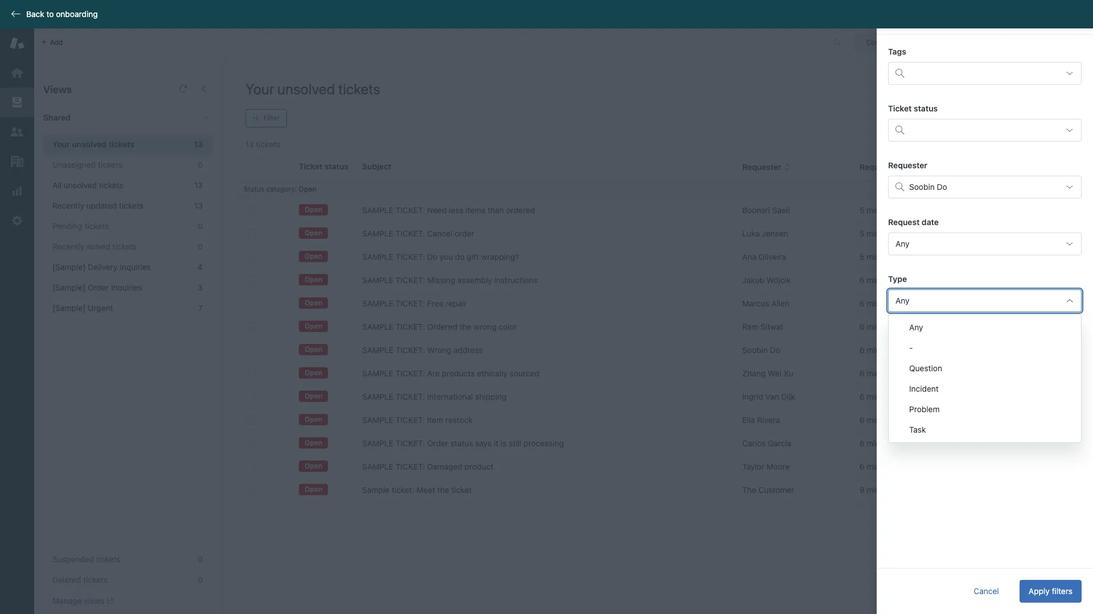Task type: locate. For each thing, give the bounding box(es) containing it.
0 vertical spatial your unsolved tickets
[[245, 80, 380, 97]]

open for sample ticket: order status says it is still processing
[[305, 439, 322, 448]]

6 for ella rivera
[[860, 416, 865, 425]]

2 vertical spatial [sample]
[[52, 303, 86, 313]]

0 vertical spatial cancel
[[427, 229, 452, 239]]

1 horizontal spatial type
[[925, 162, 944, 172]]

urgent down the problem option
[[1002, 439, 1027, 449]]

1 5 from the top
[[860, 206, 864, 215]]

soobin down type button
[[909, 182, 935, 192]]

sample ticket: free repair link
[[362, 298, 467, 310]]

admin image
[[10, 214, 24, 228]]

wójcik
[[767, 276, 791, 285]]

7 6 from the top
[[860, 416, 865, 425]]

ana oliveira
[[742, 252, 786, 262]]

cancel inside button
[[974, 587, 999, 597]]

5 ago from the top
[[898, 299, 912, 309]]

sample ticket: item restock
[[362, 416, 473, 425]]

sample ticket: meet the ticket
[[362, 486, 472, 495]]

items
[[466, 206, 486, 215]]

0 vertical spatial soobin do
[[909, 182, 947, 192]]

2 ago from the top
[[898, 229, 912, 239]]

0 horizontal spatial order
[[88, 283, 109, 293]]

1 vertical spatial 13
[[194, 180, 203, 190]]

open for sample ticket: international shipping
[[305, 392, 322, 401]]

0 vertical spatial any field
[[888, 233, 1082, 256]]

requester
[[888, 161, 927, 170], [742, 162, 782, 172]]

5 minutes from the top
[[867, 299, 896, 309]]

row containing sample ticket: free repair
[[237, 292, 1085, 316]]

0 horizontal spatial the
[[437, 486, 449, 495]]

unsolved up "filter"
[[277, 80, 335, 97]]

6 minutes from the top
[[867, 322, 896, 332]]

5 for saeli
[[860, 206, 864, 215]]

None field
[[888, 347, 1082, 370]]

3 6 from the top
[[860, 322, 865, 332]]

sample ticket: ordered the wrong color
[[362, 322, 517, 332]]

the left wrong
[[460, 322, 471, 332]]

any field for type
[[888, 290, 1082, 313]]

reporting image
[[10, 184, 24, 199]]

4 6 minutes ago from the top
[[860, 346, 912, 355]]

problem option
[[889, 400, 1081, 420]]

1 6 from the top
[[860, 276, 865, 285]]

cancel button
[[965, 581, 1008, 604]]

13 row from the top
[[237, 479, 1085, 502]]

recently
[[52, 201, 84, 211], [52, 242, 84, 252]]

urgent down [sample] order inquiries
[[88, 303, 113, 313]]

5 for jensen
[[860, 229, 864, 239]]

sample for sample ticket: need less items than ordered
[[362, 206, 393, 215]]

1 recently from the top
[[52, 201, 84, 211]]

0 horizontal spatial your unsolved tickets
[[52, 139, 134, 149]]

inquiries down delivery
[[111, 283, 142, 293]]

0 vertical spatial recently
[[52, 201, 84, 211]]

1 minutes from the top
[[867, 206, 896, 215]]

row containing sample ticket: damaged product
[[237, 456, 1085, 479]]

6 minutes ago for jakub wójcik
[[860, 276, 912, 285]]

any down "request"
[[896, 239, 910, 249]]

soobin do down ram sitwat at the bottom right
[[742, 346, 780, 355]]

1 horizontal spatial requester
[[888, 161, 927, 170]]

2 vertical spatial any
[[909, 323, 923, 332]]

unsolved up unassigned tickets
[[72, 139, 107, 149]]

type
[[925, 162, 944, 172], [888, 274, 907, 284]]

marcus allen
[[742, 299, 790, 309]]

0 vertical spatial 13
[[194, 139, 203, 149]]

1 vertical spatial soobin
[[742, 346, 768, 355]]

4 row from the top
[[237, 269, 1085, 292]]

order
[[88, 283, 109, 293], [427, 439, 448, 449]]

3 row from the top
[[237, 246, 1085, 269]]

2 sample from the top
[[362, 229, 393, 239]]

3 6 minutes ago from the top
[[860, 322, 912, 332]]

1 vertical spatial unsolved
[[72, 139, 107, 149]]

11 row from the top
[[237, 432, 1085, 456]]

9 row from the top
[[237, 386, 1085, 409]]

status inside filter dialog
[[914, 104, 938, 113]]

it
[[494, 439, 499, 449]]

unsolved down unassigned
[[64, 180, 97, 190]]

do down type button
[[937, 182, 947, 192]]

taylor moore
[[742, 462, 790, 472]]

6 for taylor moore
[[860, 462, 865, 472]]

8 minutes from the top
[[867, 369, 896, 379]]

10 ago from the top
[[898, 416, 912, 425]]

any option
[[889, 318, 1081, 338]]

ingrid van dijk
[[742, 392, 795, 402]]

- option
[[889, 338, 1081, 359]]

6 for ingrid van dijk
[[860, 392, 865, 402]]

carlos
[[742, 439, 766, 449]]

ordered
[[506, 206, 535, 215]]

10 row from the top
[[237, 409, 1085, 432]]

minutes for taylor moore
[[867, 462, 896, 472]]

2 vertical spatial do
[[770, 346, 780, 355]]

11 ticket: from the top
[[396, 439, 425, 449]]

3 ticket: from the top
[[396, 252, 425, 262]]

ram
[[742, 322, 759, 332]]

2 vertical spatial 13
[[194, 201, 203, 211]]

minutes for ana oliveira
[[867, 252, 896, 262]]

9 6 from the top
[[860, 462, 865, 472]]

1 ticket: from the top
[[396, 206, 425, 215]]

ticket: down sample ticket: item restock link
[[396, 439, 425, 449]]

4 ago from the top
[[898, 276, 912, 285]]

filter button
[[245, 109, 287, 128]]

4 6 from the top
[[860, 346, 865, 355]]

recently solved tickets
[[52, 242, 137, 252]]

Any field
[[888, 233, 1082, 256], [888, 290, 1082, 313]]

the customer
[[742, 486, 794, 495]]

jakub
[[742, 276, 764, 285]]

0 vertical spatial any
[[896, 239, 910, 249]]

minutes for zhang wei xu
[[867, 369, 896, 379]]

the for wrong
[[460, 322, 471, 332]]

ticket: for free
[[396, 299, 425, 309]]

8 sample from the top
[[362, 369, 393, 379]]

12 minutes from the top
[[867, 462, 896, 472]]

ticket: for are
[[396, 369, 425, 379]]

5 6 minutes ago from the top
[[860, 369, 912, 379]]

ticket: for item
[[396, 416, 425, 425]]

sample
[[362, 206, 393, 215], [362, 229, 393, 239], [362, 252, 393, 262], [362, 276, 393, 285], [362, 299, 393, 309], [362, 322, 393, 332], [362, 346, 393, 355], [362, 369, 393, 379], [362, 392, 393, 402], [362, 416, 393, 425], [362, 439, 393, 449], [362, 462, 393, 472]]

soobin do down type button
[[909, 182, 947, 192]]

0 horizontal spatial type
[[888, 274, 907, 284]]

0 horizontal spatial requester
[[742, 162, 782, 172]]

soobin up zhang
[[742, 346, 768, 355]]

0 vertical spatial status
[[914, 104, 938, 113]]

1 horizontal spatial soobin
[[909, 182, 935, 192]]

12 ticket: from the top
[[396, 462, 425, 472]]

ticket: left item
[[396, 416, 425, 425]]

0 vertical spatial type
[[925, 162, 944, 172]]

ticket: for do
[[396, 252, 425, 262]]

requester button
[[742, 162, 791, 173]]

ticket: up sample ticket: meet the ticket
[[396, 462, 425, 472]]

minutes for carlos garcia
[[867, 439, 896, 449]]

5 row from the top
[[237, 292, 1085, 316]]

2 6 minutes ago from the top
[[860, 299, 912, 309]]

[sample] down recently solved tickets on the top left
[[52, 262, 86, 272]]

6 row from the top
[[237, 316, 1085, 339]]

5 for oliveira
[[860, 252, 864, 262]]

8 ago from the top
[[898, 369, 912, 379]]

5 6 from the top
[[860, 369, 865, 379]]

sample for sample ticket: are products ethically sourced
[[362, 369, 393, 379]]

1 vertical spatial soobin do
[[742, 346, 780, 355]]

any
[[896, 239, 910, 249], [896, 296, 910, 306], [909, 323, 923, 332]]

inquiries for [sample] order inquiries
[[111, 283, 142, 293]]

2 any field from the top
[[888, 290, 1082, 313]]

ticket: down sample ticket: free repair link
[[396, 322, 425, 332]]

ana
[[742, 252, 756, 262]]

13 ago from the top
[[898, 486, 912, 495]]

inquiries right delivery
[[120, 262, 151, 272]]

5 minutes ago for normal
[[860, 252, 912, 262]]

[sample] for [sample] delivery inquiries
[[52, 262, 86, 272]]

ticket: inside "link"
[[396, 229, 425, 239]]

ticket: up sample ticket: cancel order
[[396, 206, 425, 215]]

soobin do
[[909, 182, 947, 192], [742, 346, 780, 355]]

7 minutes from the top
[[867, 346, 896, 355]]

1 vertical spatial the
[[437, 486, 449, 495]]

sample ticket: item restock link
[[362, 415, 473, 426]]

oliveira
[[759, 252, 786, 262]]

8 6 from the top
[[860, 439, 865, 449]]

0 vertical spatial unsolved
[[277, 80, 335, 97]]

any up priority
[[896, 296, 910, 306]]

1 vertical spatial any field
[[888, 290, 1082, 313]]

sample for sample ticket: do you do gift wrapping?
[[362, 252, 393, 262]]

3 [sample] from the top
[[52, 303, 86, 313]]

urgent up normal
[[1002, 229, 1027, 239]]

0 horizontal spatial soobin do
[[742, 346, 780, 355]]

0 vertical spatial soobin
[[909, 182, 935, 192]]

ago
[[898, 206, 912, 215], [898, 229, 912, 239], [898, 252, 912, 262], [898, 276, 912, 285], [898, 299, 912, 309], [898, 322, 912, 332], [898, 346, 912, 355], [898, 369, 912, 379], [898, 392, 912, 402], [898, 416, 912, 425], [898, 439, 912, 449], [898, 462, 912, 472], [898, 486, 912, 495]]

damaged
[[427, 462, 462, 472]]

any for request date
[[896, 239, 910, 249]]

urgent down task 'option'
[[1002, 462, 1027, 472]]

jakub wójcik
[[742, 276, 791, 285]]

2 [sample] from the top
[[52, 283, 86, 293]]

row containing sample ticket: meet the ticket
[[237, 479, 1085, 502]]

[sample] down [sample] order inquiries
[[52, 303, 86, 313]]

organizations image
[[10, 154, 24, 169]]

ticket: left the free
[[396, 299, 425, 309]]

are
[[427, 369, 440, 379]]

2 minutes from the top
[[867, 229, 896, 239]]

ago for jakub wójcik
[[898, 276, 912, 285]]

1 horizontal spatial the
[[460, 322, 471, 332]]

unassigned
[[52, 160, 96, 170]]

filter dialog
[[877, 0, 1093, 615]]

7 ticket: from the top
[[396, 346, 425, 355]]

recently up pending
[[52, 201, 84, 211]]

4 minutes from the top
[[867, 276, 896, 285]]

3 5 from the top
[[860, 252, 864, 262]]

5 ticket: from the top
[[396, 299, 425, 309]]

recently for recently solved tickets
[[52, 242, 84, 252]]

1 vertical spatial 5
[[860, 229, 864, 239]]

9 minutes from the top
[[867, 392, 896, 402]]

ticket for taylor moore
[[925, 462, 948, 472]]

2 0 from the top
[[198, 221, 203, 231]]

6 sample from the top
[[362, 322, 393, 332]]

urgent for taylor moore
[[1002, 462, 1027, 472]]

do
[[455, 252, 465, 262]]

1 any field from the top
[[888, 233, 1082, 256]]

9 ticket: from the top
[[396, 392, 425, 402]]

6 for jakub wójcik
[[860, 276, 865, 285]]

8 6 minutes ago from the top
[[860, 439, 912, 449]]

1 horizontal spatial cancel
[[974, 587, 999, 597]]

5 minutes ago
[[860, 206, 912, 215], [860, 229, 912, 239], [860, 252, 912, 262]]

1 horizontal spatial soobin do
[[909, 182, 947, 192]]

9 6 minutes ago from the top
[[860, 462, 912, 472]]

9 sample from the top
[[362, 392, 393, 402]]

0 for suspended tickets
[[198, 555, 203, 565]]

0 vertical spatial inquiries
[[120, 262, 151, 272]]

1 horizontal spatial order
[[427, 439, 448, 449]]

rivera
[[757, 416, 780, 425]]

dijk
[[781, 392, 795, 402]]

11 sample from the top
[[362, 439, 393, 449]]

0 vertical spatial 5 minutes ago
[[860, 206, 912, 215]]

2 vertical spatial 5 minutes ago
[[860, 252, 912, 262]]

7 6 minutes ago from the top
[[860, 416, 912, 425]]

you
[[440, 252, 453, 262]]

get help image
[[1038, 38, 1049, 48]]

ticket: up sample ticket: do you do gift wrapping?
[[396, 229, 425, 239]]

2 ticket: from the top
[[396, 229, 425, 239]]

ticket: for missing
[[396, 276, 425, 285]]

2 5 from the top
[[860, 229, 864, 239]]

solved
[[86, 242, 110, 252]]

open for sample ticket: cancel order
[[305, 229, 322, 238]]

3 5 minutes ago from the top
[[860, 252, 912, 262]]

views
[[84, 597, 104, 606]]

your unsolved tickets up unassigned tickets
[[52, 139, 134, 149]]

suspended
[[52, 555, 94, 565]]

ago for marcus allen
[[898, 299, 912, 309]]

6 minutes ago for carlos garcia
[[860, 439, 912, 449]]

recently down pending
[[52, 242, 84, 252]]

ordered
[[427, 322, 457, 332]]

1 vertical spatial your unsolved tickets
[[52, 139, 134, 149]]

1 vertical spatial [sample]
[[52, 283, 86, 293]]

saeli
[[772, 206, 790, 215]]

13 for your unsolved tickets
[[194, 139, 203, 149]]

ago for zhang wei xu
[[898, 369, 912, 379]]

cancel left "apply"
[[974, 587, 999, 597]]

2 6 from the top
[[860, 299, 865, 309]]

6 ago from the top
[[898, 322, 912, 332]]

ago for boonsri saeli
[[898, 206, 912, 215]]

6 for carlos garcia
[[860, 439, 865, 449]]

ticket: for damaged
[[396, 462, 425, 472]]

0 for pending tickets
[[198, 221, 203, 231]]

order down [sample] delivery inquiries on the left of the page
[[88, 283, 109, 293]]

12 row from the top
[[237, 456, 1085, 479]]

requester inside button
[[742, 162, 782, 172]]

order inside row
[[427, 439, 448, 449]]

do left you
[[427, 252, 437, 262]]

11 minutes from the top
[[867, 439, 896, 449]]

sample for sample ticket: missing assembly instructions
[[362, 276, 393, 285]]

your unsolved tickets up "filter"
[[245, 80, 380, 97]]

row
[[237, 199, 1085, 222], [237, 222, 1085, 246], [237, 246, 1085, 269], [237, 269, 1085, 292], [237, 292, 1085, 316], [237, 316, 1085, 339], [237, 339, 1085, 362], [237, 362, 1085, 386], [237, 386, 1085, 409], [237, 409, 1085, 432], [237, 432, 1085, 456], [237, 456, 1085, 479], [237, 479, 1085, 502]]

5
[[860, 206, 864, 215], [860, 229, 864, 239], [860, 252, 864, 262]]

[sample]
[[52, 262, 86, 272], [52, 283, 86, 293], [52, 303, 86, 313]]

your up filter button
[[245, 80, 274, 97]]

2 horizontal spatial do
[[937, 182, 947, 192]]

1 vertical spatial recently
[[52, 242, 84, 252]]

ticket: left wrong
[[396, 346, 425, 355]]

1 row from the top
[[237, 199, 1085, 222]]

1 vertical spatial 5 minutes ago
[[860, 229, 912, 239]]

6 6 from the top
[[860, 392, 865, 402]]

9 ago from the top
[[898, 392, 912, 402]]

[sample] delivery inquiries
[[52, 262, 151, 272]]

5 0 from the top
[[198, 576, 203, 585]]

wrong
[[474, 322, 497, 332]]

3 sample from the top
[[362, 252, 393, 262]]

4 ticket: from the top
[[396, 276, 425, 285]]

sitwat
[[761, 322, 783, 332]]

open for sample ticket: damaged product
[[305, 462, 322, 471]]

0 horizontal spatial soobin
[[742, 346, 768, 355]]

4 0 from the top
[[198, 555, 203, 565]]

4 sample from the top
[[362, 276, 393, 285]]

cancel up sample ticket: do you do gift wrapping?
[[427, 229, 452, 239]]

0 vertical spatial the
[[460, 322, 471, 332]]

sample inside "link"
[[362, 229, 393, 239]]

row containing sample ticket: do you do gift wrapping?
[[237, 246, 1085, 269]]

1 0 from the top
[[198, 160, 203, 170]]

5 sample from the top
[[362, 299, 393, 309]]

1 horizontal spatial your unsolved tickets
[[245, 80, 380, 97]]

request date
[[888, 217, 939, 227]]

soobin inside row
[[742, 346, 768, 355]]

meet
[[417, 486, 435, 495]]

1 6 minutes ago from the top
[[860, 276, 912, 285]]

7 sample from the top
[[362, 346, 393, 355]]

6 minutes ago for marcus allen
[[860, 299, 912, 309]]

0 vertical spatial do
[[937, 182, 947, 192]]

deleted
[[52, 576, 81, 585]]

- question
[[909, 343, 942, 373]]

ticket: for need
[[396, 206, 425, 215]]

1 ago from the top
[[898, 206, 912, 215]]

12 sample from the top
[[362, 462, 393, 472]]

ticket: down sample ticket: cancel order "link"
[[396, 252, 425, 262]]

order down item
[[427, 439, 448, 449]]

ticket: up sample ticket: free repair
[[396, 276, 425, 285]]

ticket: for order
[[396, 439, 425, 449]]

0 horizontal spatial do
[[427, 252, 437, 262]]

8 ticket: from the top
[[396, 369, 425, 379]]

6 ticket: from the top
[[396, 322, 425, 332]]

10 minutes from the top
[[867, 416, 896, 425]]

11 ago from the top
[[898, 439, 912, 449]]

13 minutes from the top
[[867, 486, 896, 495]]

0 vertical spatial your
[[245, 80, 274, 97]]

3 0 from the top
[[198, 242, 203, 252]]

minutes for ram sitwat
[[867, 322, 896, 332]]

0 vertical spatial [sample]
[[52, 262, 86, 272]]

1 sample from the top
[[362, 206, 393, 215]]

tickets
[[338, 80, 380, 97], [109, 139, 134, 149], [98, 160, 122, 170], [99, 180, 123, 190], [119, 201, 143, 211], [84, 221, 109, 231], [113, 242, 137, 252], [96, 555, 120, 565], [83, 576, 108, 585]]

conversations button
[[854, 33, 938, 52]]

manage views link
[[52, 597, 113, 607]]

3 ago from the top
[[898, 252, 912, 262]]

12 ago from the top
[[898, 462, 912, 472]]

1 vertical spatial order
[[427, 439, 448, 449]]

ticket: for wrong
[[396, 346, 425, 355]]

gift
[[467, 252, 479, 262]]

wrapping?
[[481, 252, 519, 262]]

shared heading
[[34, 101, 222, 135]]

minutes for ella rivera
[[867, 416, 896, 425]]

luka jensen
[[742, 229, 788, 239]]

any up the -
[[909, 323, 923, 332]]

minutes for marcus allen
[[867, 299, 896, 309]]

suspended tickets
[[52, 555, 120, 565]]

1 horizontal spatial status
[[914, 104, 938, 113]]

0 horizontal spatial cancel
[[427, 229, 452, 239]]

open for sample ticket: wrong address
[[305, 346, 322, 354]]

8 row from the top
[[237, 362, 1085, 386]]

0 vertical spatial 5
[[860, 206, 864, 215]]

13
[[194, 139, 203, 149], [194, 180, 203, 190], [194, 201, 203, 211]]

open for sample ticket: meet the ticket
[[305, 486, 322, 494]]

ticket: left are
[[396, 369, 425, 379]]

[sample] up [sample] urgent
[[52, 283, 86, 293]]

sample for sample ticket: order status says it is still processing
[[362, 439, 393, 449]]

1 vertical spatial type
[[888, 274, 907, 284]]

7 ago from the top
[[898, 346, 912, 355]]

3 minutes from the top
[[867, 252, 896, 262]]

your
[[245, 80, 274, 97], [52, 139, 70, 149]]

sample ticket: order status says it is still processing link
[[362, 438, 564, 450]]

your up unassigned
[[52, 139, 70, 149]]

ticket inside filter dialog
[[888, 104, 912, 113]]

sample for sample ticket: ordered the wrong color
[[362, 322, 393, 332]]

row containing sample ticket: missing assembly instructions
[[237, 269, 1085, 292]]

(opens in a new tab) image
[[104, 599, 113, 605]]

1 vertical spatial inquiries
[[111, 283, 142, 293]]

1 vertical spatial your
[[52, 139, 70, 149]]

the right meet
[[437, 486, 449, 495]]

row containing sample ticket: are products ethically sourced
[[237, 362, 1085, 386]]

minutes for jakub wójcik
[[867, 276, 896, 285]]

ticket: up sample ticket: item restock
[[396, 392, 425, 402]]

ticket
[[888, 104, 912, 113], [925, 229, 948, 239], [925, 252, 948, 262], [925, 322, 948, 332], [925, 369, 948, 379], [925, 392, 948, 402], [925, 416, 948, 425], [925, 439, 948, 449], [925, 462, 948, 472]]

1 vertical spatial status
[[450, 439, 473, 449]]

10 ticket: from the top
[[396, 416, 425, 425]]

7 row from the top
[[237, 339, 1085, 362]]

2 5 minutes ago from the top
[[860, 229, 912, 239]]

6 6 minutes ago from the top
[[860, 392, 912, 402]]

6 minutes ago for soobin do
[[860, 346, 912, 355]]

2 vertical spatial 5
[[860, 252, 864, 262]]

1 [sample] from the top
[[52, 262, 86, 272]]

0 horizontal spatial status
[[450, 439, 473, 449]]

wrong
[[427, 346, 451, 355]]

ago for ella rivera
[[898, 416, 912, 425]]

shipping
[[475, 392, 507, 402]]

order
[[455, 229, 474, 239]]

10 sample from the top
[[362, 416, 393, 425]]

do up the "wei" on the bottom of page
[[770, 346, 780, 355]]

1 vertical spatial any
[[896, 296, 910, 306]]

2 recently from the top
[[52, 242, 84, 252]]

the
[[460, 322, 471, 332], [437, 486, 449, 495]]

1 vertical spatial cancel
[[974, 587, 999, 597]]

ticket
[[451, 486, 472, 495]]

2 row from the top
[[237, 222, 1085, 246]]



Task type: describe. For each thing, give the bounding box(es) containing it.
0 for deleted tickets
[[198, 576, 203, 585]]

sample ticket: ordered the wrong color link
[[362, 322, 517, 333]]

minutes for the customer
[[867, 486, 896, 495]]

6 for soobin do
[[860, 346, 865, 355]]

type list box
[[888, 315, 1082, 444]]

soobin do inside row
[[742, 346, 780, 355]]

requester element
[[888, 176, 1082, 199]]

7
[[198, 303, 203, 313]]

any inside option
[[909, 323, 923, 332]]

ticket for luka jensen
[[925, 229, 948, 239]]

ticket: for ordered
[[396, 322, 425, 332]]

views image
[[10, 95, 24, 110]]

cancel inside "link"
[[427, 229, 452, 239]]

sample ticket: cancel order
[[362, 229, 474, 239]]

0 vertical spatial order
[[88, 283, 109, 293]]

apply filters
[[1029, 587, 1073, 597]]

problem
[[909, 405, 940, 414]]

sample ticket: wrong address
[[362, 346, 483, 355]]

customer
[[758, 486, 794, 495]]

ticket for ana oliveira
[[925, 252, 948, 262]]

row containing sample ticket: need less items than ordered
[[237, 199, 1085, 222]]

normal
[[1002, 252, 1028, 262]]

sample ticket: meet the ticket link
[[362, 485, 472, 496]]

row containing sample ticket: item restock
[[237, 409, 1085, 432]]

onboarding
[[56, 9, 98, 19]]

the for ticket
[[437, 486, 449, 495]]

ago for luka jensen
[[898, 229, 912, 239]]

minutes for luka jensen
[[867, 229, 896, 239]]

[sample] for [sample] urgent
[[52, 303, 86, 313]]

all
[[52, 180, 62, 190]]

2 vertical spatial unsolved
[[64, 180, 97, 190]]

row containing sample ticket: ordered the wrong color
[[237, 316, 1085, 339]]

sample ticket: damaged product
[[362, 462, 493, 472]]

refresh views pane image
[[179, 84, 188, 93]]

free
[[427, 299, 443, 309]]

sample for sample ticket: item restock
[[362, 416, 393, 425]]

main element
[[0, 28, 34, 615]]

says
[[475, 439, 492, 449]]

1 horizontal spatial your
[[245, 80, 274, 97]]

Ticket status field
[[910, 121, 1057, 139]]

type inside filter dialog
[[888, 274, 907, 284]]

updated
[[86, 201, 117, 211]]

ticket: for cancel
[[396, 229, 425, 239]]

open for sample ticket: missing assembly instructions
[[305, 276, 322, 284]]

sample ticket: international shipping
[[362, 392, 507, 402]]

international
[[427, 392, 473, 402]]

type inside button
[[925, 162, 944, 172]]

row containing sample ticket: international shipping
[[237, 386, 1085, 409]]

urgent for luka jensen
[[1002, 229, 1027, 239]]

need
[[427, 206, 447, 215]]

item
[[427, 416, 443, 425]]

moore
[[766, 462, 790, 472]]

3
[[198, 283, 203, 293]]

ago for taylor moore
[[898, 462, 912, 472]]

ticket:
[[392, 486, 414, 495]]

do inside "requester" element
[[937, 182, 947, 192]]

inquiries for [sample] delivery inquiries
[[120, 262, 151, 272]]

ago for ram sitwat
[[898, 322, 912, 332]]

jensen
[[762, 229, 788, 239]]

zhang
[[742, 369, 766, 379]]

ticket: for international
[[396, 392, 425, 402]]

soobin do inside "requester" element
[[909, 182, 947, 192]]

13 for recently updated tickets
[[194, 201, 203, 211]]

6 for marcus allen
[[860, 299, 865, 309]]

ago for ingrid van dijk
[[898, 392, 912, 402]]

views
[[43, 84, 72, 96]]

pending tickets
[[52, 221, 109, 231]]

ticket for ella rivera
[[925, 416, 948, 425]]

missing
[[427, 276, 455, 285]]

urgent for carlos garcia
[[1002, 439, 1027, 449]]

allen
[[771, 299, 790, 309]]

sample ticket: damaged product link
[[362, 462, 493, 473]]

ticket for zhang wei xu
[[925, 369, 948, 379]]

[sample] for [sample] order inquiries
[[52, 283, 86, 293]]

manage views
[[52, 597, 104, 606]]

5 minutes ago for urgent
[[860, 229, 912, 239]]

sample for sample ticket: wrong address
[[362, 346, 393, 355]]

sample for sample ticket: damaged product
[[362, 462, 393, 472]]

product
[[465, 462, 493, 472]]

shared button
[[34, 101, 192, 135]]

[sample] urgent
[[52, 303, 113, 313]]

open for sample ticket: ordered the wrong color
[[305, 322, 322, 331]]

ticket for ram sitwat
[[925, 322, 948, 332]]

row containing sample ticket: wrong address
[[237, 339, 1085, 362]]

row containing sample ticket: cancel order
[[237, 222, 1085, 246]]

row containing sample ticket: order status says it is still processing
[[237, 432, 1085, 456]]

address
[[454, 346, 483, 355]]

sample ticket: international shipping link
[[362, 392, 507, 403]]

recently updated tickets
[[52, 201, 143, 211]]

marcus
[[742, 299, 769, 309]]

tags element
[[888, 62, 1082, 85]]

open for sample ticket: are products ethically sourced
[[305, 369, 322, 378]]

open for sample ticket: do you do gift wrapping?
[[305, 252, 322, 261]]

recently for recently updated tickets
[[52, 201, 84, 211]]

sample ticket: are products ethically sourced link
[[362, 368, 539, 380]]

13 for all unsolved tickets
[[194, 180, 203, 190]]

instructions
[[494, 276, 538, 285]]

6 minutes ago for taylor moore
[[860, 462, 912, 472]]

6 minutes ago for ingrid van dijk
[[860, 392, 912, 402]]

still
[[509, 439, 521, 449]]

restock
[[445, 416, 473, 425]]

any for type
[[896, 296, 910, 306]]

task option
[[889, 420, 1081, 441]]

minutes for ingrid van dijk
[[867, 392, 896, 402]]

minutes for boonsri saeli
[[867, 206, 896, 215]]

ticket status
[[888, 104, 938, 113]]

1 5 minutes ago from the top
[[860, 206, 912, 215]]

taylor
[[742, 462, 764, 472]]

minutes for soobin do
[[867, 346, 896, 355]]

wei
[[768, 369, 781, 379]]

subject
[[362, 162, 392, 171]]

collapse views pane image
[[199, 84, 208, 93]]

status category: open
[[244, 185, 317, 194]]

zendesk support image
[[10, 36, 24, 51]]

6 for ram sitwat
[[860, 322, 865, 332]]

sample for sample ticket: cancel order
[[362, 229, 393, 239]]

requested button
[[860, 162, 910, 173]]

manage
[[52, 597, 82, 606]]

back
[[26, 9, 44, 19]]

unassigned tickets
[[52, 160, 122, 170]]

ticket for ingrid van dijk
[[925, 392, 948, 402]]

request
[[888, 217, 920, 227]]

conversations
[[866, 38, 912, 46]]

sample for sample ticket: international shipping
[[362, 392, 393, 402]]

assembly
[[457, 276, 492, 285]]

4
[[198, 262, 203, 272]]

sample ticket: need less items than ordered
[[362, 206, 535, 215]]

filters
[[1052, 587, 1073, 597]]

0 horizontal spatial your
[[52, 139, 70, 149]]

any field for request date
[[888, 233, 1082, 256]]

incident option
[[889, 379, 1081, 400]]

0 for recently solved tickets
[[198, 242, 203, 252]]

question option
[[889, 359, 1081, 379]]

sample ticket: need less items than ordered link
[[362, 205, 535, 216]]

sourced
[[510, 369, 539, 379]]

1 vertical spatial do
[[427, 252, 437, 262]]

ago for carlos garcia
[[898, 439, 912, 449]]

sample for sample ticket: free repair
[[362, 299, 393, 309]]

requested
[[860, 162, 901, 172]]

6 minutes ago for zhang wei xu
[[860, 369, 912, 379]]

ella rivera
[[742, 416, 780, 425]]

customers image
[[10, 125, 24, 139]]

-
[[909, 343, 913, 353]]

requester inside filter dialog
[[888, 161, 927, 170]]

than
[[488, 206, 504, 215]]

status
[[244, 185, 264, 194]]

ago for ana oliveira
[[898, 252, 912, 262]]

ticket for carlos garcia
[[925, 439, 948, 449]]

garcia
[[768, 439, 792, 449]]

less
[[449, 206, 463, 215]]

deleted tickets
[[52, 576, 108, 585]]

ago for soobin do
[[898, 346, 912, 355]]

incident
[[909, 384, 939, 394]]

ticket status element
[[888, 119, 1082, 142]]

ethically
[[477, 369, 508, 379]]

apply
[[1029, 587, 1050, 597]]

sample ticket: free repair
[[362, 299, 467, 309]]

date
[[922, 217, 939, 227]]

6 minutes ago for ella rivera
[[860, 416, 912, 425]]

open for sample ticket: free repair
[[305, 299, 322, 308]]

6 for zhang wei xu
[[860, 369, 865, 379]]

sample ticket: do you do gift wrapping?
[[362, 252, 519, 262]]

apply filters button
[[1020, 581, 1082, 604]]

open for sample ticket: item restock
[[305, 416, 322, 424]]

1 horizontal spatial do
[[770, 346, 780, 355]]

get started image
[[10, 65, 24, 80]]

filter
[[264, 114, 280, 122]]

pending
[[52, 221, 82, 231]]

sample ticket: wrong address link
[[362, 345, 483, 356]]

soobin inside "requester" element
[[909, 182, 935, 192]]

6 minutes ago for ram sitwat
[[860, 322, 912, 332]]

the
[[742, 486, 756, 495]]



Task type: vqa. For each thing, say whether or not it's contained in the screenshot.


